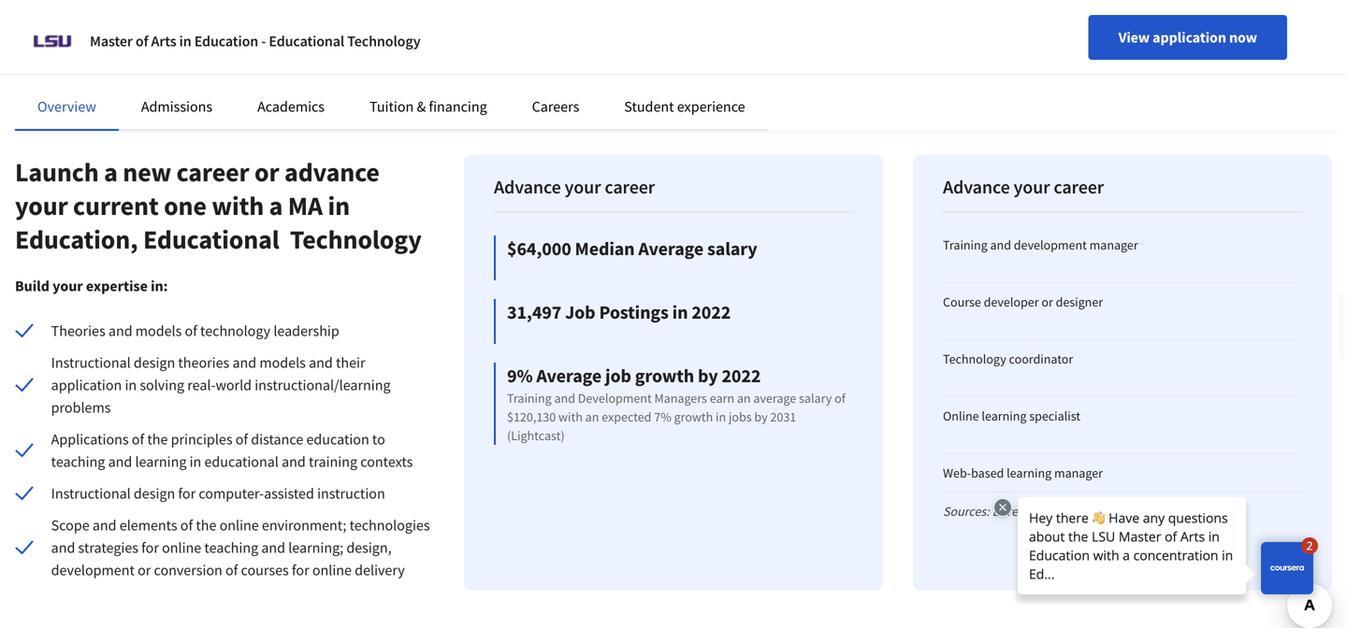 Task type: describe. For each thing, give the bounding box(es) containing it.
technology inside the launch a new career or advance your current one with a ma in education, educational  technology
[[290, 223, 422, 256]]

and down distance
[[282, 453, 306, 472]]

design for for
[[134, 485, 175, 503]]

to
[[372, 430, 385, 449]]

statistics
[[1082, 503, 1132, 520]]

and up strategies
[[92, 516, 117, 535]]

average
[[754, 390, 796, 407]]

of left arts
[[136, 32, 148, 51]]

world
[[216, 376, 252, 395]]

their
[[336, 354, 365, 372]]

view application now
[[1119, 28, 1258, 47]]

design,
[[347, 539, 392, 558]]

applications
[[51, 430, 129, 449]]

0 vertical spatial technology
[[347, 32, 421, 51]]

with inside 9% average job growth by 2022 training and development managers  earn an average salary of $120,130 with an expected 7%  growth in jobs by 2031 (lightcast)
[[559, 409, 583, 426]]

$64,000 median average salary
[[507, 237, 758, 261]]

instructional design theories and models and their application in solving real-world instructional/learning problems
[[51, 354, 391, 417]]

teaching inside "applications of the principles of distance education to teaching and learning in educational and training contexts"
[[51, 453, 105, 472]]

principles
[[171, 430, 233, 449]]

financing
[[429, 97, 487, 116]]

median
[[575, 237, 635, 261]]

manager for training and development manager
[[1090, 237, 1138, 254]]

postings
[[599, 301, 669, 324]]

academics
[[257, 97, 325, 116]]

tuition
[[370, 97, 414, 116]]

overview link
[[37, 97, 96, 116]]

technologies
[[350, 516, 430, 535]]

educational
[[204, 453, 279, 472]]

computer-
[[199, 485, 264, 503]]

$64,000
[[507, 237, 571, 261]]

web-based learning manager
[[943, 465, 1103, 482]]

education
[[306, 430, 369, 449]]

jobs
[[729, 409, 752, 426]]

1 horizontal spatial online
[[220, 516, 259, 535]]

instructional for instructional design for computer-assisted instruction
[[51, 485, 131, 503]]

9% average job growth by 2022 training and development managers  earn an average salary of $120,130 with an expected 7%  growth in jobs by 2031 (lightcast)
[[507, 364, 846, 444]]

$120,130
[[507, 409, 556, 426]]

one
[[164, 189, 207, 222]]

training
[[309, 453, 357, 472]]

application inside button
[[1153, 28, 1227, 47]]

launch
[[15, 156, 99, 189]]

instructional for instructional design theories and models and their application in solving real-world instructional/learning problems
[[51, 354, 131, 372]]

sources:
[[943, 503, 990, 520]]

new
[[123, 156, 171, 189]]

arts
[[151, 32, 176, 51]]

now
[[1229, 28, 1258, 47]]

student
[[624, 97, 674, 116]]

problems
[[51, 399, 111, 417]]

expertise
[[86, 277, 148, 296]]

in inside "applications of the principles of distance education to teaching and learning in educational and training contexts"
[[190, 453, 201, 472]]

models inside instructional design theories and models and their application in solving real-world instructional/learning problems
[[259, 354, 306, 372]]

labor
[[1048, 503, 1080, 520]]

tuition & financing link
[[370, 97, 487, 116]]

the inside 'scope and elements of the online environment; technologies and strategies for online teaching and learning; design, development or conversion of courses for online delivery'
[[196, 516, 217, 535]]

average inside 9% average job growth by 2022 training and development managers  earn an average salary of $120,130 with an expected 7%  growth in jobs by 2031 (lightcast)
[[537, 364, 602, 388]]

1 vertical spatial by
[[755, 409, 768, 426]]

bureau
[[992, 503, 1032, 520]]

applications of the principles of distance education to teaching and learning in educational and training contexts
[[51, 430, 413, 472]]

and right statistics
[[1134, 503, 1155, 520]]

-
[[261, 32, 266, 51]]

instructional/learning
[[255, 376, 391, 395]]

academics link
[[257, 97, 325, 116]]

in:
[[151, 277, 168, 296]]

advance for $64,000
[[494, 175, 561, 199]]

2022 inside 9% average job growth by 2022 training and development managers  earn an average salary of $120,130 with an expected 7%  growth in jobs by 2031 (lightcast)
[[722, 364, 761, 388]]

student experience
[[624, 97, 745, 116]]

strategies
[[78, 539, 138, 558]]

teaching inside 'scope and elements of the online environment; technologies and strategies for online teaching and learning; design, development or conversion of courses for online delivery'
[[204, 539, 258, 558]]

2031
[[770, 409, 797, 426]]

leadership
[[274, 322, 339, 341]]

expected
[[602, 409, 652, 426]]

learning inside "applications of the principles of distance education to teaching and learning in educational and training contexts"
[[135, 453, 187, 472]]

and down scope
[[51, 539, 75, 558]]

courses
[[241, 561, 289, 580]]

theories
[[51, 322, 105, 341]]

managers
[[655, 390, 707, 407]]

view application now button
[[1089, 15, 1288, 60]]

designer
[[1056, 294, 1103, 311]]

scope
[[51, 516, 90, 535]]

ma
[[288, 189, 323, 222]]

online
[[943, 408, 979, 425]]

(lightcast)
[[507, 428, 565, 444]]

current
[[73, 189, 159, 222]]

scope and elements of the online environment; technologies and strategies for online teaching and learning; design, development or conversion of courses for online delivery
[[51, 516, 430, 580]]

education,
[[15, 223, 138, 256]]

distance
[[251, 430, 303, 449]]

and up world
[[232, 354, 257, 372]]

of right applications
[[132, 430, 144, 449]]

real-
[[187, 376, 216, 395]]

job
[[605, 364, 631, 388]]

your up training and development manager in the right of the page
[[1014, 175, 1050, 199]]

web-
[[943, 465, 971, 482]]

tuition & financing
[[370, 97, 487, 116]]

build
[[15, 277, 50, 296]]

and right theories
[[108, 322, 132, 341]]

based
[[971, 465, 1004, 482]]

1 vertical spatial an
[[585, 409, 599, 426]]

training and development manager
[[943, 237, 1138, 254]]

manager for web-based learning manager
[[1054, 465, 1103, 482]]

admissions
[[141, 97, 212, 116]]

solving
[[140, 376, 184, 395]]

learning right online
[[982, 408, 1027, 425]]

9%
[[507, 364, 533, 388]]

and up courses at the bottom left of page
[[261, 539, 285, 558]]



Task type: vqa. For each thing, say whether or not it's contained in the screenshot.
SALARY to the bottom
yes



Task type: locate. For each thing, give the bounding box(es) containing it.
1 horizontal spatial models
[[259, 354, 306, 372]]

1 vertical spatial growth
[[674, 409, 713, 426]]

learning down principles
[[135, 453, 187, 472]]

of right average
[[835, 390, 846, 407]]

of right elements
[[180, 516, 193, 535]]

development up course developer or designer
[[1014, 237, 1087, 254]]

overview
[[37, 97, 96, 116]]

0 horizontal spatial online
[[162, 539, 201, 558]]

0 vertical spatial teaching
[[51, 453, 105, 472]]

for left 'computer-'
[[178, 485, 196, 503]]

your right build
[[53, 277, 83, 296]]

1 horizontal spatial advance your career
[[943, 175, 1104, 199]]

slides element
[[247, 53, 1100, 73]]

for
[[178, 485, 196, 503], [141, 539, 159, 558], [292, 561, 309, 580]]

1 vertical spatial training
[[507, 390, 552, 407]]

advance up training and development manager in the right of the page
[[943, 175, 1010, 199]]

or down strategies
[[138, 561, 151, 580]]

or inside 'scope and elements of the online environment; technologies and strategies for online teaching and learning; design, development or conversion of courses for online delivery'
[[138, 561, 151, 580]]

learning;
[[288, 539, 344, 558]]

course developer or designer
[[943, 294, 1103, 311]]

course
[[943, 294, 981, 311]]

of left the labor at the right bottom of the page
[[1034, 503, 1045, 520]]

1 vertical spatial development
[[51, 561, 135, 580]]

1 horizontal spatial average
[[639, 237, 704, 261]]

0 vertical spatial instructional
[[51, 354, 131, 372]]

2 vertical spatial or
[[138, 561, 151, 580]]

0 vertical spatial online
[[220, 516, 259, 535]]

your inside the launch a new career or advance your current one with a ma in education, educational  technology
[[15, 189, 68, 222]]

environment;
[[262, 516, 347, 535]]

theories and models of technology leadership
[[51, 322, 339, 341]]

by up 'earn'
[[698, 364, 718, 388]]

in left solving
[[125, 376, 137, 395]]

1 horizontal spatial a
[[269, 189, 283, 222]]

advance for training
[[943, 175, 1010, 199]]

launch a new career or advance your current one with a ma in education, educational  technology
[[15, 156, 422, 256]]

1 horizontal spatial salary
[[799, 390, 832, 407]]

1 vertical spatial with
[[559, 409, 583, 426]]

by right jobs
[[755, 409, 768, 426]]

in inside the launch a new career or advance your current one with a ma in education, educational  technology
[[328, 189, 350, 222]]

or left designer
[[1042, 294, 1053, 311]]

career up $64,000 median average salary
[[605, 175, 655, 199]]

0 vertical spatial models
[[135, 322, 182, 341]]

0 horizontal spatial training
[[507, 390, 552, 407]]

sources: bureau of labor statistics and lightcast
[[943, 503, 1207, 520]]

of
[[136, 32, 148, 51], [185, 322, 197, 341], [835, 390, 846, 407], [132, 430, 144, 449], [236, 430, 248, 449], [1034, 503, 1045, 520], [180, 516, 193, 535], [226, 561, 238, 580]]

1 horizontal spatial development
[[1014, 237, 1087, 254]]

0 vertical spatial or
[[255, 156, 279, 189]]

online down learning;
[[312, 561, 352, 580]]

1 horizontal spatial with
[[559, 409, 583, 426]]

0 horizontal spatial salary
[[707, 237, 758, 261]]

instructional design for computer-assisted instruction
[[51, 485, 385, 503]]

technology down course
[[943, 351, 1007, 368]]

career up training and development manager in the right of the page
[[1054, 175, 1104, 199]]

1 horizontal spatial for
[[178, 485, 196, 503]]

0 horizontal spatial advance
[[494, 175, 561, 199]]

growth down managers
[[674, 409, 713, 426]]

1 vertical spatial for
[[141, 539, 159, 558]]

the left principles
[[147, 430, 168, 449]]

careers link
[[532, 97, 579, 116]]

career for $64,000
[[605, 175, 655, 199]]

2 advance your career from the left
[[943, 175, 1104, 199]]

1 horizontal spatial by
[[755, 409, 768, 426]]

0 vertical spatial a
[[104, 156, 118, 189]]

0 horizontal spatial average
[[537, 364, 602, 388]]

models down "leadership"
[[259, 354, 306, 372]]

1 design from the top
[[134, 354, 175, 372]]

a up current
[[104, 156, 118, 189]]

career inside the launch a new career or advance your current one with a ma in education, educational  technology
[[176, 156, 249, 189]]

7%
[[654, 409, 672, 426]]

education
[[194, 32, 258, 51]]

0 horizontal spatial or
[[138, 561, 151, 580]]

design up solving
[[134, 354, 175, 372]]

1 vertical spatial average
[[537, 364, 602, 388]]

1 vertical spatial salary
[[799, 390, 832, 407]]

2 design from the top
[[134, 485, 175, 503]]

growth up managers
[[635, 364, 694, 388]]

2 vertical spatial online
[[312, 561, 352, 580]]

2022 up 'earn'
[[722, 364, 761, 388]]

2 horizontal spatial career
[[1054, 175, 1104, 199]]

0 horizontal spatial the
[[147, 430, 168, 449]]

teaching
[[51, 453, 105, 472], [204, 539, 258, 558]]

application
[[1153, 28, 1227, 47], [51, 376, 122, 395]]

0 horizontal spatial application
[[51, 376, 122, 395]]

instructional down theories
[[51, 354, 131, 372]]

development
[[1014, 237, 1087, 254], [51, 561, 135, 580]]

0 horizontal spatial for
[[141, 539, 159, 558]]

1 horizontal spatial teaching
[[204, 539, 258, 558]]

1 horizontal spatial an
[[737, 390, 751, 407]]

1 vertical spatial application
[[51, 376, 122, 395]]

instructional inside instructional design theories and models and their application in solving real-world instructional/learning problems
[[51, 354, 131, 372]]

design for theories
[[134, 354, 175, 372]]

advance your career for median
[[494, 175, 655, 199]]

0 vertical spatial manager
[[1090, 237, 1138, 254]]

the down instructional design for computer-assisted instruction
[[196, 516, 217, 535]]

training
[[943, 237, 988, 254], [507, 390, 552, 407]]

1 vertical spatial online
[[162, 539, 201, 558]]

0 horizontal spatial with
[[212, 189, 264, 222]]

online up conversion
[[162, 539, 201, 558]]

in
[[179, 32, 191, 51], [328, 189, 350, 222], [672, 301, 688, 324], [125, 376, 137, 395], [716, 409, 726, 426], [190, 453, 201, 472]]

1 vertical spatial 2022
[[722, 364, 761, 388]]

louisiana state university logo image
[[30, 19, 75, 64]]

in right postings
[[672, 301, 688, 324]]

of left courses at the bottom left of page
[[226, 561, 238, 580]]

your up median
[[565, 175, 601, 199]]

2 vertical spatial technology
[[943, 351, 1007, 368]]

training up the '$120,130'
[[507, 390, 552, 407]]

0 vertical spatial development
[[1014, 237, 1087, 254]]

instruction
[[317, 485, 385, 503]]

1 vertical spatial a
[[269, 189, 283, 222]]

0 vertical spatial by
[[698, 364, 718, 388]]

career for training
[[1054, 175, 1104, 199]]

of inside 9% average job growth by 2022 training and development managers  earn an average salary of $120,130 with an expected 7%  growth in jobs by 2031 (lightcast)
[[835, 390, 846, 407]]

design up elements
[[134, 485, 175, 503]]

an up jobs
[[737, 390, 751, 407]]

development down strategies
[[51, 561, 135, 580]]

a left ma
[[269, 189, 283, 222]]

0 vertical spatial growth
[[635, 364, 694, 388]]

and
[[990, 237, 1011, 254], [108, 322, 132, 341], [232, 354, 257, 372], [309, 354, 333, 372], [554, 390, 575, 407], [108, 453, 132, 472], [282, 453, 306, 472], [1134, 503, 1155, 520], [92, 516, 117, 535], [51, 539, 75, 558], [261, 539, 285, 558]]

2022 right postings
[[692, 301, 731, 324]]

2 horizontal spatial online
[[312, 561, 352, 580]]

teaching up courses at the bottom left of page
[[204, 539, 258, 558]]

earn
[[710, 390, 735, 407]]

1 horizontal spatial career
[[605, 175, 655, 199]]

0 vertical spatial with
[[212, 189, 264, 222]]

advance up $64,000
[[494, 175, 561, 199]]

1 vertical spatial technology
[[290, 223, 422, 256]]

0 vertical spatial an
[[737, 390, 751, 407]]

2 instructional from the top
[[51, 485, 131, 503]]

1 horizontal spatial training
[[943, 237, 988, 254]]

conversion
[[154, 561, 223, 580]]

experience
[[677, 97, 745, 116]]

with right one
[[212, 189, 264, 222]]

student experience link
[[624, 97, 745, 116]]

master of arts in education - educational technology
[[90, 32, 421, 51]]

the
[[147, 430, 168, 449], [196, 516, 217, 535]]

0 horizontal spatial an
[[585, 409, 599, 426]]

0 vertical spatial for
[[178, 485, 196, 503]]

application inside instructional design theories and models and their application in solving real-world instructional/learning problems
[[51, 376, 122, 395]]

online
[[220, 516, 259, 535], [162, 539, 201, 558], [312, 561, 352, 580]]

0 horizontal spatial by
[[698, 364, 718, 388]]

application left now
[[1153, 28, 1227, 47]]

your down launch
[[15, 189, 68, 222]]

1 vertical spatial or
[[1042, 294, 1053, 311]]

0 vertical spatial design
[[134, 354, 175, 372]]

for down elements
[[141, 539, 159, 558]]

online learning specialist
[[943, 408, 1081, 425]]

2 horizontal spatial or
[[1042, 294, 1053, 311]]

with right the '$120,130'
[[559, 409, 583, 426]]

online down 'computer-'
[[220, 516, 259, 535]]

in down 'earn'
[[716, 409, 726, 426]]

or left advance
[[255, 156, 279, 189]]

of up theories
[[185, 322, 197, 341]]

with
[[212, 189, 264, 222], [559, 409, 583, 426]]

career up one
[[176, 156, 249, 189]]

delivery
[[355, 561, 405, 580]]

lightcast
[[1158, 503, 1207, 520]]

master
[[90, 32, 133, 51]]

1 vertical spatial instructional
[[51, 485, 131, 503]]

developer
[[984, 294, 1039, 311]]

growth
[[635, 364, 694, 388], [674, 409, 713, 426]]

technology coordinator
[[943, 351, 1073, 368]]

educational
[[269, 32, 344, 51]]

1 horizontal spatial or
[[255, 156, 279, 189]]

technology up tuition
[[347, 32, 421, 51]]

1 horizontal spatial advance
[[943, 175, 1010, 199]]

advance your career up median
[[494, 175, 655, 199]]

admissions link
[[141, 97, 212, 116]]

an
[[737, 390, 751, 407], [585, 409, 599, 426]]

instructional up scope
[[51, 485, 131, 503]]

training inside 9% average job growth by 2022 training and development managers  earn an average salary of $120,130 with an expected 7%  growth in jobs by 2031 (lightcast)
[[507, 390, 552, 407]]

0 vertical spatial application
[[1153, 28, 1227, 47]]

0 horizontal spatial development
[[51, 561, 135, 580]]

0 horizontal spatial career
[[176, 156, 249, 189]]

specialist
[[1029, 408, 1081, 425]]

2022
[[692, 301, 731, 324], [722, 364, 761, 388]]

the inside "applications of the principles of distance education to teaching and learning in educational and training contexts"
[[147, 430, 168, 449]]

career
[[176, 156, 249, 189], [605, 175, 655, 199], [1054, 175, 1104, 199]]

2 vertical spatial for
[[292, 561, 309, 580]]

1 vertical spatial the
[[196, 516, 217, 535]]

1 advance your career from the left
[[494, 175, 655, 199]]

learning
[[982, 408, 1027, 425], [135, 453, 187, 472], [1007, 465, 1052, 482]]

technology
[[347, 32, 421, 51], [290, 223, 422, 256], [943, 351, 1007, 368]]

your
[[565, 175, 601, 199], [1014, 175, 1050, 199], [15, 189, 68, 222], [53, 277, 83, 296]]

careers
[[532, 97, 579, 116]]

2 horizontal spatial for
[[292, 561, 309, 580]]

job
[[565, 301, 596, 324]]

development inside 'scope and elements of the online environment; technologies and strategies for online teaching and learning; design, development or conversion of courses for online delivery'
[[51, 561, 135, 580]]

1 vertical spatial manager
[[1054, 465, 1103, 482]]

1 horizontal spatial application
[[1153, 28, 1227, 47]]

design inside instructional design theories and models and their application in solving real-world instructional/learning problems
[[134, 354, 175, 372]]

design
[[134, 354, 175, 372], [134, 485, 175, 503]]

a
[[104, 156, 118, 189], [269, 189, 283, 222]]

0 horizontal spatial a
[[104, 156, 118, 189]]

for down learning;
[[292, 561, 309, 580]]

salary inside 9% average job growth by 2022 training and development managers  earn an average salary of $120,130 with an expected 7%  growth in jobs by 2031 (lightcast)
[[799, 390, 832, 407]]

advance
[[284, 156, 380, 189]]

1 advance from the left
[[494, 175, 561, 199]]

of up educational
[[236, 430, 248, 449]]

advance your career for and
[[943, 175, 1104, 199]]

in right arts
[[179, 32, 191, 51]]

manager up designer
[[1090, 237, 1138, 254]]

1 horizontal spatial the
[[196, 516, 217, 535]]

with inside the launch a new career or advance your current one with a ma in education, educational  technology
[[212, 189, 264, 222]]

manager up sources: bureau of labor statistics and lightcast
[[1054, 465, 1103, 482]]

application up problems
[[51, 376, 122, 395]]

average right median
[[639, 237, 704, 261]]

and up developer
[[990, 237, 1011, 254]]

development
[[578, 390, 652, 407]]

0 horizontal spatial models
[[135, 322, 182, 341]]

0 horizontal spatial teaching
[[51, 453, 105, 472]]

31,497
[[507, 301, 562, 324]]

teaching down applications
[[51, 453, 105, 472]]

1 vertical spatial teaching
[[204, 539, 258, 558]]

0 vertical spatial salary
[[707, 237, 758, 261]]

1 vertical spatial models
[[259, 354, 306, 372]]

1 instructional from the top
[[51, 354, 131, 372]]

in inside instructional design theories and models and their application in solving real-world instructional/learning problems
[[125, 376, 137, 395]]

0 horizontal spatial advance your career
[[494, 175, 655, 199]]

1 vertical spatial design
[[134, 485, 175, 503]]

and up 'instructional/learning'
[[309, 354, 333, 372]]

learning right based
[[1007, 465, 1052, 482]]

0 vertical spatial 2022
[[692, 301, 731, 324]]

0 vertical spatial average
[[639, 237, 704, 261]]

training up course
[[943, 237, 988, 254]]

2 advance from the left
[[943, 175, 1010, 199]]

an down development
[[585, 409, 599, 426]]

in right ma
[[328, 189, 350, 222]]

by
[[698, 364, 718, 388], [755, 409, 768, 426]]

and up the '$120,130'
[[554, 390, 575, 407]]

in down principles
[[190, 453, 201, 472]]

advance your career up training and development manager in the right of the page
[[943, 175, 1104, 199]]

instructional
[[51, 354, 131, 372], [51, 485, 131, 503]]

coordinator
[[1009, 351, 1073, 368]]

technology down ma
[[290, 223, 422, 256]]

0 vertical spatial the
[[147, 430, 168, 449]]

and down applications
[[108, 453, 132, 472]]

average right 9%
[[537, 364, 602, 388]]

or inside the launch a new career or advance your current one with a ma in education, educational  technology
[[255, 156, 279, 189]]

build your expertise in:
[[15, 277, 168, 296]]

0 vertical spatial training
[[943, 237, 988, 254]]

and inside 9% average job growth by 2022 training and development managers  earn an average salary of $120,130 with an expected 7%  growth in jobs by 2031 (lightcast)
[[554, 390, 575, 407]]

in inside 9% average job growth by 2022 training and development managers  earn an average salary of $120,130 with an expected 7%  growth in jobs by 2031 (lightcast)
[[716, 409, 726, 426]]

theories
[[178, 354, 229, 372]]

31,497 job postings in 2022
[[507, 301, 731, 324]]

elements
[[120, 516, 177, 535]]

models down in:
[[135, 322, 182, 341]]



